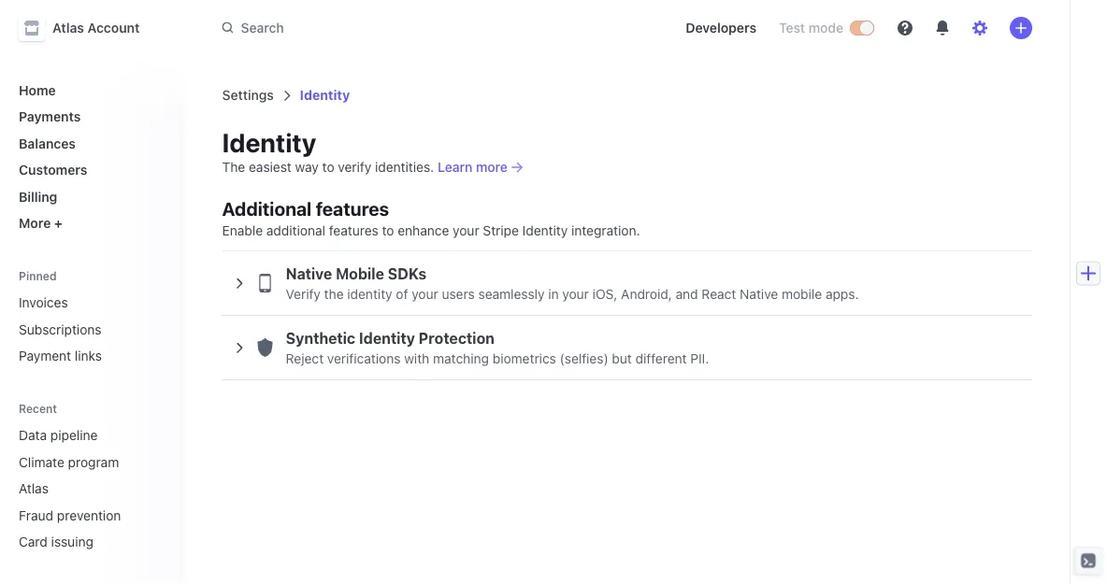 Task type: locate. For each thing, give the bounding box(es) containing it.
features
[[316, 197, 389, 219], [329, 223, 379, 239]]

links
[[75, 348, 102, 364]]

customers link
[[11, 155, 170, 185]]

identity
[[300, 87, 350, 103], [222, 127, 316, 158], [523, 223, 568, 239], [359, 330, 415, 348]]

enable
[[222, 223, 263, 239]]

your inside the additional features enable additional features to enhance your stripe identity integration.
[[453, 223, 480, 239]]

verify
[[338, 159, 372, 175]]

test mode
[[779, 20, 844, 36]]

native
[[286, 265, 332, 283], [740, 287, 779, 302]]

synthetic identity protection reject verifications with matching biometrics (selfies) but different pii.
[[286, 330, 709, 367]]

matching
[[433, 351, 489, 367]]

learn more
[[438, 159, 508, 175]]

your for native mobile sdks
[[412, 287, 438, 302]]

identity right stripe
[[523, 223, 568, 239]]

pinned
[[19, 270, 57, 283]]

search
[[241, 20, 284, 35]]

atlas link
[[11, 474, 144, 504]]

reject
[[286, 351, 324, 367]]

atlas
[[52, 20, 84, 36], [19, 481, 49, 497]]

seamlessly
[[479, 287, 545, 302]]

more +
[[19, 216, 63, 231]]

your for additional features
[[453, 223, 480, 239]]

climate
[[19, 455, 64, 470]]

to
[[322, 159, 335, 175], [382, 223, 394, 239]]

account
[[88, 20, 140, 36]]

billing
[[19, 189, 57, 204]]

0 vertical spatial features
[[316, 197, 389, 219]]

features up mobile
[[329, 223, 379, 239]]

1 horizontal spatial atlas
[[52, 20, 84, 36]]

invoices link
[[11, 288, 170, 318]]

verifications
[[327, 351, 401, 367]]

settings image
[[973, 21, 988, 36]]

payments link
[[11, 101, 170, 132]]

learn
[[438, 159, 473, 175]]

to left the "enhance"
[[382, 223, 394, 239]]

atlas inside 'recent' element
[[19, 481, 49, 497]]

identities.
[[375, 159, 434, 175]]

additional features enable additional features to enhance your stripe identity integration.
[[222, 197, 640, 239]]

core navigation links element
[[11, 75, 170, 239]]

sdks
[[388, 265, 427, 283]]

0 vertical spatial atlas
[[52, 20, 84, 36]]

1 vertical spatial features
[[329, 223, 379, 239]]

your right in
[[563, 287, 589, 302]]

prevention
[[57, 508, 121, 523]]

balances link
[[11, 128, 170, 159]]

payment links
[[19, 348, 102, 364]]

0 horizontal spatial atlas
[[19, 481, 49, 497]]

native right react
[[740, 287, 779, 302]]

Search text field
[[211, 11, 656, 45]]

0 horizontal spatial to
[[322, 159, 335, 175]]

payment links link
[[11, 341, 170, 371]]

card
[[19, 535, 48, 550]]

recent navigation links element
[[0, 394, 185, 558]]

0 horizontal spatial your
[[412, 287, 438, 302]]

fraud prevention link
[[11, 500, 144, 531]]

balances
[[19, 136, 76, 151]]

issuing
[[51, 535, 93, 550]]

subscriptions
[[19, 322, 102, 337]]

0 vertical spatial to
[[322, 159, 335, 175]]

mobile
[[336, 265, 384, 283]]

additional
[[266, 223, 326, 239]]

payments
[[19, 109, 81, 124]]

developers
[[686, 20, 757, 36]]

1 horizontal spatial your
[[453, 223, 480, 239]]

to right the way
[[322, 159, 335, 175]]

pii.
[[691, 351, 709, 367]]

with
[[404, 351, 430, 367]]

1 vertical spatial native
[[740, 287, 779, 302]]

protection
[[419, 330, 495, 348]]

more
[[19, 216, 51, 231]]

atlas up fraud
[[19, 481, 49, 497]]

1 horizontal spatial native
[[740, 287, 779, 302]]

Search search field
[[211, 11, 656, 45]]

native up verify
[[286, 265, 332, 283]]

atlas left the 'account'
[[52, 20, 84, 36]]

identity up the verifications
[[359, 330, 415, 348]]

0 horizontal spatial native
[[286, 265, 332, 283]]

your left stripe
[[453, 223, 480, 239]]

billing link
[[11, 181, 170, 212]]

1 vertical spatial to
[[382, 223, 394, 239]]

your right of
[[412, 287, 438, 302]]

1 vertical spatial atlas
[[19, 481, 49, 497]]

test
[[779, 20, 805, 36]]

way
[[295, 159, 319, 175]]

atlas account
[[52, 20, 140, 36]]

more
[[476, 159, 508, 175]]

the easiest way to verify identities.
[[222, 159, 434, 175]]

identity inside synthetic identity protection reject verifications with matching biometrics (selfies) but different pii.
[[359, 330, 415, 348]]

features down verify
[[316, 197, 389, 219]]

atlas inside "button"
[[52, 20, 84, 36]]

1 horizontal spatial to
[[382, 223, 394, 239]]

your
[[453, 223, 480, 239], [412, 287, 438, 302], [563, 287, 589, 302]]



Task type: describe. For each thing, give the bounding box(es) containing it.
the
[[324, 287, 344, 302]]

card issuing link
[[11, 527, 144, 558]]

integration.
[[572, 223, 640, 239]]

of
[[396, 287, 408, 302]]

to inside the additional features enable additional features to enhance your stripe identity integration.
[[382, 223, 394, 239]]

identity up the easiest way to verify identities.
[[300, 87, 350, 103]]

notifications image
[[935, 21, 950, 36]]

2 horizontal spatial your
[[563, 287, 589, 302]]

invoices
[[19, 295, 68, 311]]

0 vertical spatial native
[[286, 265, 332, 283]]

additional
[[222, 197, 312, 219]]

data pipeline
[[19, 428, 98, 443]]

fraud prevention
[[19, 508, 121, 523]]

settings link
[[222, 87, 274, 103]]

ios,
[[593, 287, 618, 302]]

data pipeline link
[[11, 420, 144, 451]]

learn more link
[[438, 158, 523, 177]]

payment
[[19, 348, 71, 364]]

users
[[442, 287, 475, 302]]

identity up easiest
[[222, 127, 316, 158]]

different
[[636, 351, 687, 367]]

fraud
[[19, 508, 53, 523]]

react
[[702, 287, 737, 302]]

enhance
[[398, 223, 449, 239]]

recent element
[[0, 420, 185, 558]]

atlas for atlas
[[19, 481, 49, 497]]

climate program link
[[11, 447, 144, 478]]

recent
[[19, 402, 57, 416]]

and
[[676, 287, 698, 302]]

developers link
[[678, 13, 764, 43]]

mobile
[[782, 287, 822, 302]]

apps.
[[826, 287, 859, 302]]

synthetic
[[286, 330, 356, 348]]

card issuing
[[19, 535, 93, 550]]

subscriptions link
[[11, 314, 170, 345]]

pipeline
[[50, 428, 98, 443]]

identity inside the additional features enable additional features to enhance your stripe identity integration.
[[523, 223, 568, 239]]

easiest
[[249, 159, 292, 175]]

(selfies)
[[560, 351, 609, 367]]

pinned navigation links element
[[11, 261, 174, 371]]

biometrics
[[493, 351, 556, 367]]

atlas for atlas account
[[52, 20, 84, 36]]

data
[[19, 428, 47, 443]]

home
[[19, 82, 56, 98]]

program
[[68, 455, 119, 470]]

+
[[54, 216, 63, 231]]

mode
[[809, 20, 844, 36]]

atlas account button
[[19, 15, 158, 41]]

settings
[[222, 87, 274, 103]]

pinned element
[[11, 288, 170, 371]]

the
[[222, 159, 245, 175]]

native mobile sdks verify the identity of your users seamlessly in your ios, android, and react native mobile apps.
[[286, 265, 859, 302]]

stripe
[[483, 223, 519, 239]]

verify
[[286, 287, 321, 302]]

customers
[[19, 162, 87, 178]]

home link
[[11, 75, 170, 105]]

help image
[[898, 21, 913, 36]]

climate program
[[19, 455, 119, 470]]

but
[[612, 351, 632, 367]]

android,
[[621, 287, 672, 302]]

identity
[[347, 287, 393, 302]]

in
[[548, 287, 559, 302]]



Task type: vqa. For each thing, say whether or not it's contained in the screenshot.
"SG" image
no



